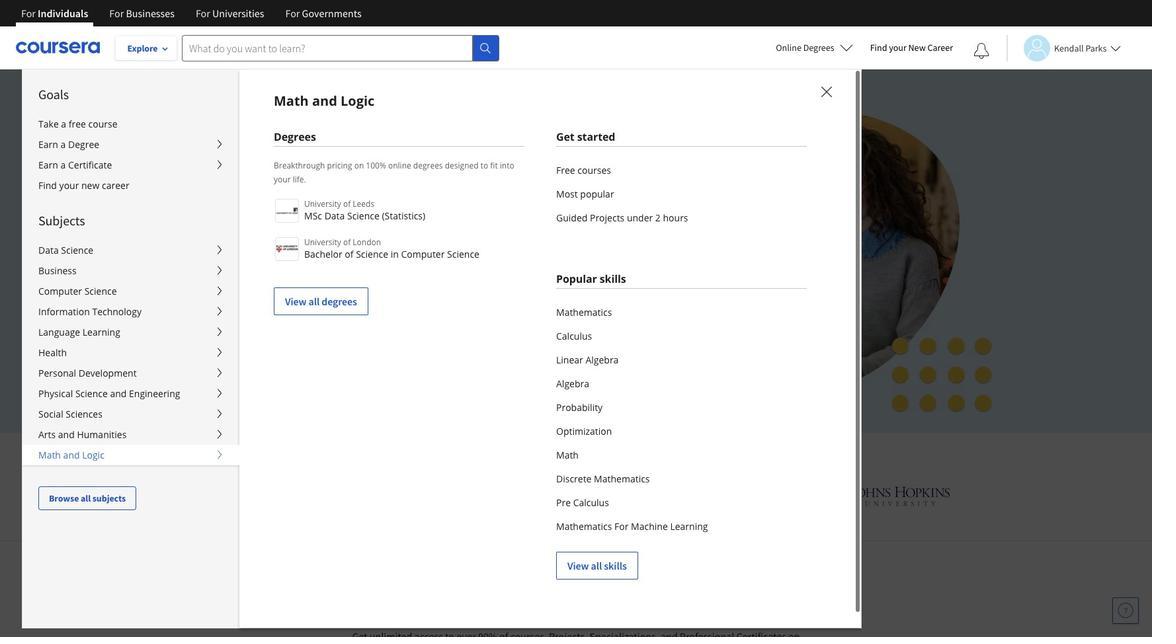 Task type: locate. For each thing, give the bounding box(es) containing it.
individuals
[[38, 7, 88, 20]]

university inside university of london bachelor of science in computer science
[[304, 237, 341, 248]]

free up the most
[[556, 164, 575, 177]]

a for certificate
[[61, 159, 66, 171]]

1 vertical spatial data
[[38, 244, 59, 257]]

0 horizontal spatial view
[[285, 295, 307, 308]]

1 horizontal spatial in
[[585, 209, 597, 228]]

data inside university of leeds msc data science (statistics)
[[325, 210, 345, 222]]

2 horizontal spatial all
[[591, 560, 602, 573]]

online degrees
[[776, 42, 835, 54]]

all inside view all degrees link
[[309, 295, 320, 308]]

all for subjects
[[81, 493, 91, 505]]

kendall parks button
[[1007, 35, 1121, 61]]

computer down "business" on the top
[[38, 285, 82, 298]]

in right london
[[391, 248, 399, 261]]

find left the new
[[870, 42, 887, 54]]

0 horizontal spatial data
[[38, 244, 59, 257]]

for businesses
[[109, 7, 175, 20]]

business button
[[22, 261, 239, 281]]

view all degrees
[[285, 295, 357, 308]]

and right arts
[[58, 429, 75, 441]]

1 horizontal spatial degrees
[[413, 160, 443, 171]]

career
[[102, 179, 129, 192]]

1 earn from the top
[[38, 138, 58, 151]]

goals
[[38, 86, 69, 103]]

1 vertical spatial a
[[61, 138, 66, 151]]

2 vertical spatial a
[[61, 159, 66, 171]]

msc
[[304, 210, 322, 222]]

university of illinois at urbana-champaign image
[[202, 486, 305, 507]]

1 vertical spatial skills
[[604, 560, 627, 573]]

of inside university of leeds msc data science (statistics)
[[343, 198, 351, 210]]

job-
[[284, 209, 310, 228]]

0 vertical spatial earn
[[38, 138, 58, 151]]

of right the bachelor
[[345, 248, 354, 261]]

degrees up breakthrough
[[274, 130, 316, 144]]

2 horizontal spatial math
[[556, 449, 579, 462]]

start 7-day free trial
[[214, 327, 310, 340]]

university for msc
[[304, 198, 341, 210]]

view up trial
[[285, 295, 307, 308]]

companies
[[618, 443, 698, 465]]

social sciences button
[[22, 404, 239, 425]]

arts
[[38, 429, 56, 441]]

logic down the humanities
[[82, 449, 104, 462]]

math and logic group
[[22, 69, 862, 638]]

1 vertical spatial view
[[568, 560, 589, 573]]

1 vertical spatial all
[[81, 493, 91, 505]]

0 vertical spatial all
[[309, 295, 320, 308]]

2 earn from the top
[[38, 159, 58, 171]]

on
[[354, 160, 364, 171], [563, 185, 581, 205]]

university for bachelor
[[304, 237, 341, 248]]

algebra
[[586, 354, 619, 366], [556, 378, 589, 390]]

for left businesses
[[109, 7, 124, 20]]

0 vertical spatial find
[[870, 42, 887, 54]]

1 horizontal spatial on
[[563, 185, 581, 205]]

1 vertical spatial degrees
[[322, 295, 357, 308]]

mathematics inside "link"
[[556, 521, 612, 533]]

university down the life.
[[304, 198, 341, 210]]

math down arts
[[38, 449, 61, 462]]

mathematics for machine learning link
[[556, 515, 807, 539]]

14-
[[276, 358, 290, 371]]

1 horizontal spatial computer
[[401, 248, 445, 261]]

on up guided
[[563, 185, 581, 205]]

universities
[[496, 443, 581, 465]]

2 university from the top
[[304, 237, 341, 248]]

with
[[253, 358, 274, 371], [702, 443, 734, 465]]

calculus up "linear"
[[556, 330, 592, 343]]

0 horizontal spatial to
[[310, 185, 324, 205]]

0 vertical spatial on
[[354, 160, 364, 171]]

and up coursera plus image
[[312, 92, 337, 110]]

mathematics for mathematics
[[556, 306, 612, 319]]

a
[[61, 118, 66, 130], [61, 138, 66, 151], [61, 159, 66, 171]]

hours
[[663, 212, 688, 224]]

mathematics down popular skills on the top of page
[[556, 306, 612, 319]]

0 vertical spatial degrees
[[413, 160, 443, 171]]

2 vertical spatial all
[[591, 560, 602, 573]]

physical science and engineering button
[[22, 384, 239, 404]]

ready
[[310, 209, 349, 228]]

university inside university of leeds msc data science (statistics)
[[304, 198, 341, 210]]

science up "business" on the top
[[61, 244, 93, 257]]

free left trial
[[267, 327, 287, 340]]

guided
[[556, 212, 588, 224]]

data right msc at the left of the page
[[325, 210, 345, 222]]

of left london
[[343, 237, 351, 248]]

all
[[309, 295, 320, 308], [81, 493, 91, 505], [591, 560, 602, 573]]

0 vertical spatial math and logic
[[274, 92, 375, 110]]

1 horizontal spatial view
[[568, 560, 589, 573]]

and inside 'menu item'
[[312, 92, 337, 110]]

degrees
[[413, 160, 443, 171], [322, 295, 357, 308]]

degree
[[68, 138, 99, 151]]

0 horizontal spatial free
[[267, 327, 287, 340]]

science up the information technology
[[84, 285, 117, 298]]

0 vertical spatial computer
[[401, 248, 445, 261]]

calculus down discrete mathematics
[[573, 497, 609, 509]]

university of london logo image
[[275, 237, 299, 261]]

and inside unlimited access to 7,000+ world-class courses, hands-on projects, and job-ready certificate programs—all included in your subscription
[[254, 209, 280, 228]]

to left fit
[[481, 160, 488, 171]]

free
[[69, 118, 86, 130]]

class
[[420, 185, 453, 205]]

governments
[[302, 7, 362, 20]]

1 vertical spatial algebra
[[556, 378, 589, 390]]

all inside "browse all subjects" "button"
[[81, 493, 91, 505]]

discrete mathematics
[[556, 473, 650, 486]]

0 horizontal spatial day
[[248, 327, 265, 340]]

math up discrete
[[556, 449, 579, 462]]

0 horizontal spatial with
[[253, 358, 274, 371]]

in down most popular
[[585, 209, 597, 228]]

computer inside university of london bachelor of science in computer science
[[401, 248, 445, 261]]

university down ready
[[304, 237, 341, 248]]

0 vertical spatial degrees
[[803, 42, 835, 54]]

all for degrees
[[309, 295, 320, 308]]

learning inside dropdown button
[[83, 326, 120, 339]]

0 vertical spatial university
[[304, 198, 341, 210]]

view for view all degrees
[[285, 295, 307, 308]]

for for universities
[[196, 7, 210, 20]]

1 vertical spatial with
[[702, 443, 734, 465]]

a down earn a degree
[[61, 159, 66, 171]]

science inside popup button
[[84, 285, 117, 298]]

0 horizontal spatial logic
[[82, 449, 104, 462]]

included
[[523, 209, 581, 228]]

social
[[38, 408, 63, 421]]

free inside math and logic 'menu item'
[[556, 164, 575, 177]]

mathematics down the leading universities and companies with coursera plus
[[594, 473, 650, 486]]

day left money-
[[290, 358, 306, 371]]

your inside find your new career link
[[889, 42, 907, 54]]

0 horizontal spatial computer
[[38, 285, 82, 298]]

all right browse
[[81, 493, 91, 505]]

view all skills
[[568, 560, 627, 573]]

1 horizontal spatial day
[[290, 358, 306, 371]]

0 vertical spatial logic
[[341, 92, 375, 110]]

in
[[585, 209, 597, 228], [391, 248, 399, 261]]

0 vertical spatial learning
[[83, 326, 120, 339]]

for left individuals
[[21, 7, 36, 20]]

learning inside "link"
[[670, 521, 708, 533]]

close image
[[818, 83, 835, 100], [818, 83, 835, 100], [818, 83, 835, 100], [818, 83, 835, 100], [818, 83, 835, 100], [818, 83, 835, 100]]

0 horizontal spatial math
[[38, 449, 61, 462]]

0 horizontal spatial find
[[38, 179, 57, 192]]

engineering
[[129, 388, 180, 400]]

all inside view all skills link
[[591, 560, 602, 573]]

a left free
[[61, 118, 66, 130]]

mathematics for mathematics for machine learning
[[556, 521, 612, 533]]

find inside explore menu element
[[38, 179, 57, 192]]

projects,
[[192, 209, 251, 228]]

0 horizontal spatial on
[[354, 160, 364, 171]]

your left the new
[[889, 42, 907, 54]]

certificate
[[68, 159, 112, 171]]

1 horizontal spatial logic
[[341, 92, 375, 110]]

0 horizontal spatial math and logic
[[38, 449, 104, 462]]

1 horizontal spatial math and logic
[[274, 92, 375, 110]]

math and logic button
[[22, 445, 239, 466]]

popular
[[556, 272, 597, 286]]

subscription
[[227, 232, 311, 252]]

0 horizontal spatial all
[[81, 493, 91, 505]]

list
[[556, 159, 807, 230]]

0 vertical spatial in
[[585, 209, 597, 228]]

math and logic down arts and humanities
[[38, 449, 104, 462]]

skills down "mathematics for machine learning"
[[604, 560, 627, 573]]

1 horizontal spatial math
[[274, 92, 309, 110]]

science down "7,000+"
[[347, 210, 380, 222]]

for left machine
[[615, 521, 629, 533]]

view down the 'pre calculus'
[[568, 560, 589, 573]]

0 horizontal spatial degrees
[[274, 130, 316, 144]]

0 vertical spatial view
[[285, 295, 307, 308]]

with up discrete mathematics link
[[702, 443, 734, 465]]

science down personal development
[[75, 388, 108, 400]]

career
[[928, 42, 953, 54]]

science down "programs—all"
[[447, 248, 480, 261]]

a left degree
[[61, 138, 66, 151]]

guided projects under 2 hours link
[[556, 206, 807, 230]]

explore
[[127, 42, 158, 54]]

1 vertical spatial university
[[304, 237, 341, 248]]

language learning
[[38, 326, 120, 339]]

all up trial
[[309, 295, 320, 308]]

100%
[[366, 160, 386, 171]]

to up msc at the left of the page
[[310, 185, 324, 205]]

free inside button
[[267, 327, 287, 340]]

on left 100% on the top of page
[[354, 160, 364, 171]]

0 vertical spatial to
[[481, 160, 488, 171]]

back
[[343, 358, 365, 371]]

1 vertical spatial earn
[[38, 159, 58, 171]]

1 vertical spatial find
[[38, 179, 57, 192]]

certificate
[[352, 209, 419, 228]]

0 horizontal spatial learning
[[83, 326, 120, 339]]

your up access
[[274, 174, 291, 185]]

under
[[627, 212, 653, 224]]

on inside the breakthrough pricing on 100% online degrees designed to fit into your life.
[[354, 160, 364, 171]]

with left 14- at the left
[[253, 358, 274, 371]]

fit
[[490, 160, 498, 171]]

1 vertical spatial to
[[310, 185, 324, 205]]

1 horizontal spatial to
[[481, 160, 488, 171]]

1 horizontal spatial learning
[[670, 521, 708, 533]]

probability
[[556, 402, 603, 414]]

degrees inside math and logic 'menu item'
[[274, 130, 316, 144]]

day
[[248, 327, 265, 340], [290, 358, 306, 371]]

1 vertical spatial on
[[563, 185, 581, 205]]

degrees right online on the top of the page
[[413, 160, 443, 171]]

university of leeds logo image
[[275, 199, 299, 223]]

None search field
[[182, 35, 499, 61]]

of left leeds
[[343, 198, 351, 210]]

1 horizontal spatial data
[[325, 210, 345, 222]]

and up subscription at the top left of the page
[[254, 209, 280, 228]]

your inside find your new career link
[[59, 179, 79, 192]]

calculus
[[556, 330, 592, 343], [573, 497, 609, 509]]

1 vertical spatial computer
[[38, 285, 82, 298]]

kendall parks
[[1054, 42, 1107, 54]]

7,000+
[[328, 185, 373, 205]]

all for skills
[[591, 560, 602, 573]]

1 horizontal spatial degrees
[[803, 42, 835, 54]]

coursera plus image
[[192, 124, 394, 144]]

your down projects,
[[192, 232, 223, 252]]

explore button
[[116, 36, 177, 60]]

data
[[325, 210, 345, 222], [38, 244, 59, 257]]

1 horizontal spatial find
[[870, 42, 887, 54]]

0 horizontal spatial degrees
[[322, 295, 357, 308]]

to inside the breakthrough pricing on 100% online degrees designed to fit into your life.
[[481, 160, 488, 171]]

earn down earn a degree
[[38, 159, 58, 171]]

university of london bachelor of science in computer science
[[304, 237, 480, 261]]

0 vertical spatial a
[[61, 118, 66, 130]]

degrees
[[803, 42, 835, 54], [274, 130, 316, 144]]

your left "new"
[[59, 179, 79, 192]]

computer down (statistics)
[[401, 248, 445, 261]]

2
[[655, 212, 661, 224]]

logic down what do you want to learn? text field
[[341, 92, 375, 110]]

skills
[[600, 272, 626, 286], [604, 560, 627, 573]]

take a free course
[[38, 118, 117, 130]]

mathematics down the 'pre calculus'
[[556, 521, 612, 533]]

free courses link
[[556, 159, 807, 183]]

math up coursera plus image
[[274, 92, 309, 110]]

and down development
[[110, 388, 127, 400]]

earn for earn a certificate
[[38, 159, 58, 171]]

university
[[304, 198, 341, 210], [304, 237, 341, 248]]

0 vertical spatial free
[[556, 164, 575, 177]]

1 vertical spatial degrees
[[274, 130, 316, 144]]

courses
[[578, 164, 611, 177]]

for left "universities"
[[196, 7, 210, 20]]

math and logic up coursera plus image
[[274, 92, 375, 110]]

algebra down "linear"
[[556, 378, 589, 390]]

0 vertical spatial mathematics
[[556, 306, 612, 319]]

0 vertical spatial day
[[248, 327, 265, 340]]

1 vertical spatial free
[[267, 327, 287, 340]]

1 horizontal spatial with
[[702, 443, 734, 465]]

1 horizontal spatial all
[[309, 295, 320, 308]]

guarantee
[[368, 358, 415, 371]]

degrees inside list
[[322, 295, 357, 308]]

find down 'earn a certificate'
[[38, 179, 57, 192]]

learning down the information technology
[[83, 326, 120, 339]]

data up "business" on the top
[[38, 244, 59, 257]]

for for governments
[[285, 7, 300, 20]]

learning
[[83, 326, 120, 339], [670, 521, 708, 533]]

1 vertical spatial logic
[[82, 449, 104, 462]]

2 vertical spatial mathematics
[[556, 521, 612, 533]]

new
[[81, 179, 99, 192]]

logic
[[341, 92, 375, 110], [82, 449, 104, 462]]

humanities
[[77, 429, 127, 441]]

skills right popular
[[600, 272, 626, 286]]

close image
[[818, 83, 835, 100], [818, 83, 835, 100], [818, 83, 835, 100], [818, 83, 835, 100], [818, 83, 835, 100], [818, 83, 835, 100], [818, 83, 835, 101]]

personal development button
[[22, 363, 239, 384]]

take
[[38, 118, 59, 130]]

degrees right anytime
[[322, 295, 357, 308]]

science
[[347, 210, 380, 222], [61, 244, 93, 257], [356, 248, 388, 261], [447, 248, 480, 261], [84, 285, 117, 298], [75, 388, 108, 400]]

1 vertical spatial math and logic
[[38, 449, 104, 462]]

find
[[870, 42, 887, 54], [38, 179, 57, 192]]

1 vertical spatial mathematics
[[594, 473, 650, 486]]

1 horizontal spatial free
[[556, 164, 575, 177]]

1 university from the top
[[304, 198, 341, 210]]

anytime
[[280, 296, 319, 309]]

0 horizontal spatial in
[[391, 248, 399, 261]]

1 vertical spatial calculus
[[573, 497, 609, 509]]

in inside unlimited access to 7,000+ world-class courses, hands-on projects, and job-ready certificate programs—all included in your subscription
[[585, 209, 597, 228]]

day right start
[[248, 327, 265, 340]]

algebra right "linear"
[[586, 354, 619, 366]]

1 vertical spatial in
[[391, 248, 399, 261]]

earn down take
[[38, 138, 58, 151]]

for left the governments
[[285, 7, 300, 20]]

1 vertical spatial learning
[[670, 521, 708, 533]]

learning down pre calculus link
[[670, 521, 708, 533]]

degrees right online
[[803, 42, 835, 54]]

0 vertical spatial data
[[325, 210, 345, 222]]

all down "mathematics for machine learning"
[[591, 560, 602, 573]]

0 vertical spatial with
[[253, 358, 274, 371]]



Task type: describe. For each thing, give the bounding box(es) containing it.
start 7-day free trial button
[[192, 318, 331, 349]]

browse all subjects
[[49, 493, 126, 505]]

help center image
[[1118, 603, 1134, 619]]

online degrees button
[[766, 33, 864, 62]]

leeds
[[353, 198, 374, 210]]

computer inside popup button
[[38, 285, 82, 298]]

university of michigan image
[[566, 478, 600, 515]]

linear
[[556, 354, 583, 366]]

logic inside math and logic dropdown button
[[82, 449, 104, 462]]

mathematics for machine learning
[[556, 521, 708, 533]]

0 vertical spatial algebra
[[586, 354, 619, 366]]

johns hopkins university image
[[825, 484, 951, 509]]

pricing
[[327, 160, 352, 171]]

arts and humanities
[[38, 429, 127, 441]]

into
[[500, 160, 514, 171]]

math inside dropdown button
[[38, 449, 61, 462]]

get started
[[556, 130, 615, 144]]

browse all subjects button
[[38, 487, 136, 511]]

0 vertical spatial skills
[[600, 272, 626, 286]]

get
[[556, 130, 575, 144]]

discrete mathematics link
[[556, 468, 807, 491]]

find your new career
[[38, 179, 129, 192]]

in inside university of london bachelor of science in computer science
[[391, 248, 399, 261]]

linear algebra link
[[556, 349, 807, 372]]

mathematics link
[[556, 301, 807, 325]]

physical science and engineering
[[38, 388, 180, 400]]

find your new career link
[[864, 40, 960, 56]]

skills inside list
[[604, 560, 627, 573]]

probability link
[[556, 396, 807, 420]]

science inside dropdown button
[[75, 388, 108, 400]]

earn a degree
[[38, 138, 99, 151]]

/month, cancel anytime
[[208, 296, 319, 309]]

business
[[38, 265, 77, 277]]

trial
[[289, 327, 310, 340]]

to inside unlimited access to 7,000+ world-class courses, hands-on projects, and job-ready certificate programs—all included in your subscription
[[310, 185, 324, 205]]

pre calculus link
[[556, 491, 807, 515]]

find your new career link
[[22, 175, 239, 196]]

subjects
[[38, 212, 85, 229]]

designed
[[445, 160, 479, 171]]

data science button
[[22, 240, 239, 261]]

plus
[[810, 443, 841, 465]]

data science
[[38, 244, 93, 257]]

and down arts and humanities
[[63, 449, 80, 462]]

subjects
[[92, 493, 126, 505]]

earn for earn a degree
[[38, 138, 58, 151]]

on inside unlimited access to 7,000+ world-class courses, hands-on projects, and job-ready certificate programs—all included in your subscription
[[563, 185, 581, 205]]

most popular link
[[556, 183, 807, 206]]

/year
[[226, 358, 250, 371]]

data inside popup button
[[38, 244, 59, 257]]

breakthrough pricing on 100% online degrees designed to fit into your life.
[[274, 160, 514, 185]]

start
[[214, 327, 237, 340]]

most
[[556, 188, 578, 200]]

coursera image
[[16, 37, 100, 58]]

degrees inside popup button
[[803, 42, 835, 54]]

free courses
[[556, 164, 611, 177]]

0 vertical spatial calculus
[[556, 330, 592, 343]]

for individuals
[[21, 7, 88, 20]]

computer science button
[[22, 281, 239, 302]]

unlimited access to 7,000+ world-class courses, hands-on projects, and job-ready certificate programs—all included in your subscription
[[192, 185, 597, 252]]

earn a degree button
[[22, 134, 239, 155]]

science down 'certificate'
[[356, 248, 388, 261]]

for for businesses
[[109, 7, 124, 20]]

your inside the breakthrough pricing on 100% online degrees designed to fit into your life.
[[274, 174, 291, 185]]

7-
[[239, 327, 248, 340]]

for inside the mathematics for machine learning "link"
[[615, 521, 629, 533]]

of for of
[[343, 237, 351, 248]]

london
[[353, 237, 381, 248]]

coursera
[[738, 443, 806, 465]]

development
[[79, 367, 137, 380]]

What do you want to learn? text field
[[182, 35, 473, 61]]

businesses
[[126, 7, 175, 20]]

information technology
[[38, 306, 142, 318]]

your inside unlimited access to 7,000+ world-class courses, hands-on projects, and job-ready certificate programs—all included in your subscription
[[192, 232, 223, 252]]

leading
[[438, 443, 492, 465]]

world-
[[377, 185, 420, 205]]

$399
[[205, 358, 226, 371]]

programs—all
[[423, 209, 519, 228]]

bachelor
[[304, 248, 342, 261]]

arts and humanities button
[[22, 425, 239, 445]]

list containing free courses
[[556, 159, 807, 230]]

explore menu element
[[22, 69, 239, 511]]

leading universities and companies with coursera plus
[[434, 443, 841, 465]]

banner navigation
[[11, 0, 372, 26]]

language learning button
[[22, 322, 239, 343]]

find for find your new career
[[38, 179, 57, 192]]

$399 /year with 14-day money-back guarantee
[[205, 358, 415, 371]]

view all degrees list
[[274, 198, 525, 316]]

a for degree
[[61, 138, 66, 151]]

projects
[[590, 212, 625, 224]]

and up discrete mathematics
[[585, 443, 613, 465]]

take a free course link
[[22, 114, 239, 134]]

math and logic menu item
[[239, 69, 861, 638]]

most popular
[[556, 188, 614, 200]]

machine
[[631, 521, 668, 533]]

math and logic inside math and logic 'menu item'
[[274, 92, 375, 110]]

computer science
[[38, 285, 117, 298]]

view for view all skills
[[568, 560, 589, 573]]

university of leeds msc data science (statistics)
[[304, 198, 425, 222]]

started
[[577, 130, 615, 144]]

pre
[[556, 497, 571, 509]]

online
[[388, 160, 411, 171]]

for for individuals
[[21, 7, 36, 20]]

a for free
[[61, 118, 66, 130]]

math inside view all skills list
[[556, 449, 579, 462]]

earn a certificate
[[38, 159, 112, 171]]

language
[[38, 326, 80, 339]]

of for data
[[343, 198, 351, 210]]

logic inside math and logic 'menu item'
[[341, 92, 375, 110]]

find for find your new career
[[870, 42, 887, 54]]

sciences
[[66, 408, 102, 421]]

science inside popup button
[[61, 244, 93, 257]]

show notifications image
[[974, 43, 990, 59]]

1 vertical spatial day
[[290, 358, 306, 371]]

math link
[[556, 444, 807, 468]]

breakthrough
[[274, 160, 325, 171]]

science inside university of leeds msc data science (statistics)
[[347, 210, 380, 222]]

courses,
[[457, 185, 513, 205]]

view all skills list
[[556, 301, 807, 580]]

day inside button
[[248, 327, 265, 340]]

information
[[38, 306, 90, 318]]

degrees inside the breakthrough pricing on 100% online degrees designed to fit into your life.
[[413, 160, 443, 171]]

math and logic inside math and logic dropdown button
[[38, 449, 104, 462]]



Task type: vqa. For each thing, say whether or not it's contained in the screenshot.
lecture
no



